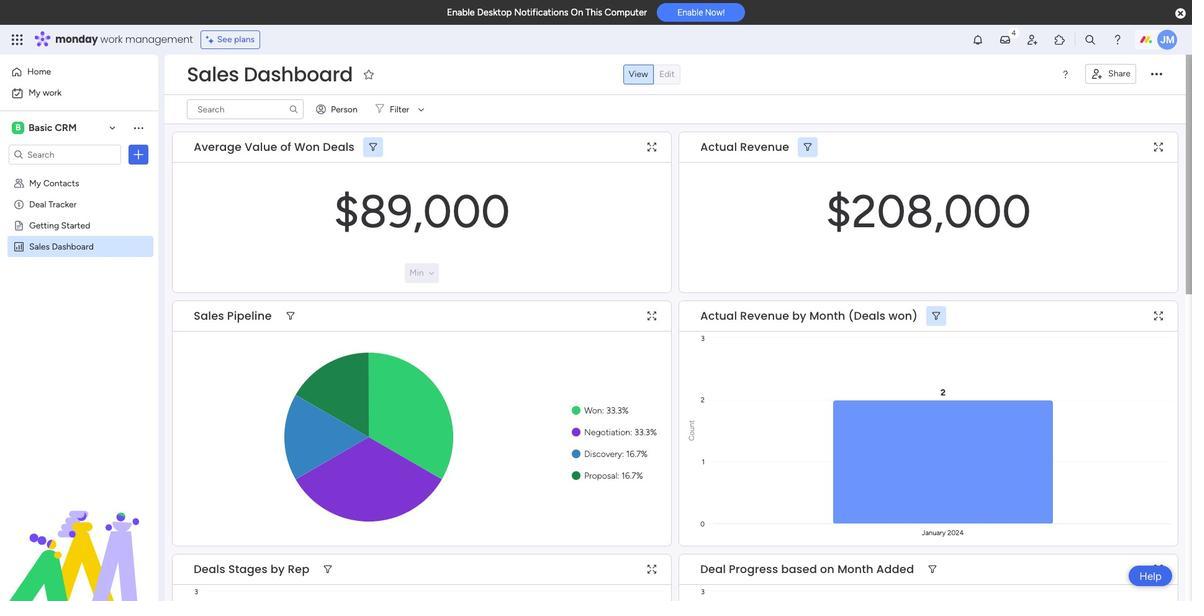 Task type: locate. For each thing, give the bounding box(es) containing it.
help button
[[1129, 566, 1173, 586]]

1 vertical spatial won
[[584, 406, 602, 416]]

sales dashboard up search image
[[187, 60, 353, 88]]

0 horizontal spatial 33.3%
[[606, 406, 629, 416]]

enable for enable now!
[[678, 8, 703, 18]]

Deals Stages by Rep field
[[191, 562, 313, 578]]

revenue inside field
[[740, 308, 790, 324]]

2 revenue from the top
[[740, 308, 790, 324]]

0 vertical spatial by
[[793, 308, 807, 324]]

lottie animation element
[[0, 476, 158, 601]]

16.7% down negotiation : 33.3%
[[626, 449, 648, 460]]

0 horizontal spatial deal
[[29, 199, 46, 209]]

enable for enable desktop notifications on this computer
[[447, 7, 475, 18]]

0 vertical spatial actual
[[701, 139, 737, 155]]

1 vertical spatial v2 fullscreen image
[[648, 311, 657, 321]]

contacts
[[43, 178, 79, 188]]

1 vertical spatial 16.7%
[[622, 471, 643, 481]]

deals
[[323, 139, 355, 155], [194, 562, 225, 577]]

sales dashboard
[[187, 60, 353, 88], [29, 241, 94, 252]]

management
[[125, 32, 193, 47]]

added
[[877, 562, 915, 577]]

actual inside actual revenue field
[[701, 139, 737, 155]]

Sales Dashboard field
[[184, 60, 356, 88]]

:
[[602, 406, 604, 416], [630, 427, 633, 438], [622, 449, 624, 460], [618, 471, 620, 481]]

enable left desktop
[[447, 7, 475, 18]]

dashboard down started
[[52, 241, 94, 252]]

v2 fullscreen image for deals stages by rep
[[648, 565, 657, 574]]

deal for deal progress based on month added
[[701, 562, 726, 577]]

value
[[245, 139, 277, 155]]

my inside list box
[[29, 178, 41, 188]]

home link
[[7, 62, 151, 82]]

actual inside actual revenue by month (deals won) field
[[701, 308, 737, 324]]

1 vertical spatial revenue
[[740, 308, 790, 324]]

: up discovery : 16.7%
[[630, 427, 633, 438]]

0 horizontal spatial work
[[43, 88, 62, 98]]

discovery
[[584, 449, 622, 460]]

my left contacts
[[29, 178, 41, 188]]

0 horizontal spatial enable
[[447, 7, 475, 18]]

1 vertical spatial actual
[[701, 308, 737, 324]]

monday work management
[[55, 32, 193, 47]]

2 vertical spatial v2 fullscreen image
[[1155, 565, 1163, 574]]

33.3% for won : 33.3%
[[606, 406, 629, 416]]

1 vertical spatial 33.3%
[[635, 427, 657, 438]]

deals left stages
[[194, 562, 225, 577]]

0 vertical spatial sales dashboard
[[187, 60, 353, 88]]

by
[[793, 308, 807, 324], [271, 562, 285, 577]]

0 vertical spatial work
[[100, 32, 123, 47]]

0 vertical spatial 16.7%
[[626, 449, 648, 460]]

16.7% down discovery : 16.7%
[[622, 471, 643, 481]]

work down home
[[43, 88, 62, 98]]

enable inside button
[[678, 8, 703, 18]]

work for monday
[[100, 32, 123, 47]]

won right of
[[294, 139, 320, 155]]

deals down person popup button
[[323, 139, 355, 155]]

1 vertical spatial work
[[43, 88, 62, 98]]

menu image
[[1061, 70, 1071, 80]]

list box
[[0, 170, 158, 425]]

sales right public dashboard "image" at left top
[[29, 241, 50, 252]]

edit
[[660, 69, 675, 80]]

1 vertical spatial v2 fullscreen image
[[1155, 311, 1163, 321]]

v2 fullscreen image
[[1155, 143, 1163, 152], [648, 311, 657, 321], [648, 565, 657, 574]]

1 horizontal spatial 33.3%
[[635, 427, 657, 438]]

my work
[[29, 88, 62, 98]]

actual
[[701, 139, 737, 155], [701, 308, 737, 324]]

Deal Progress based on Month Added field
[[698, 562, 918, 578]]

on
[[571, 7, 583, 18]]

average value of won deals
[[194, 139, 355, 155]]

revenue for actual revenue by month (deals won)
[[740, 308, 790, 324]]

0 vertical spatial deals
[[323, 139, 355, 155]]

workspace options image
[[132, 122, 145, 134]]

month left (deals
[[810, 308, 846, 324]]

actual revenue
[[701, 139, 790, 155]]

proposal
[[584, 471, 618, 481]]

by for revenue
[[793, 308, 807, 324]]

select product image
[[11, 34, 24, 46]]

edit button
[[654, 65, 681, 84]]

1 revenue from the top
[[740, 139, 790, 155]]

my down home
[[29, 88, 41, 98]]

revenue inside field
[[740, 139, 790, 155]]

my inside option
[[29, 88, 41, 98]]

1 vertical spatial sales
[[29, 241, 50, 252]]

0 vertical spatial deal
[[29, 199, 46, 209]]

16.7%
[[626, 449, 648, 460], [622, 471, 643, 481]]

33.3% up discovery : 16.7%
[[635, 427, 657, 438]]

enable
[[447, 7, 475, 18], [678, 8, 703, 18]]

deal
[[29, 199, 46, 209], [701, 562, 726, 577]]

33.3%
[[606, 406, 629, 416], [635, 427, 657, 438]]

won
[[294, 139, 320, 155], [584, 406, 602, 416]]

0 vertical spatial 33.3%
[[606, 406, 629, 416]]

$89,000
[[334, 184, 510, 238]]

won)
[[889, 308, 918, 324]]

sales left pipeline
[[194, 308, 224, 324]]

2 actual from the top
[[701, 308, 737, 324]]

1 vertical spatial month
[[838, 562, 874, 577]]

sales inside field
[[194, 308, 224, 324]]

1 horizontal spatial by
[[793, 308, 807, 324]]

1 vertical spatial my
[[29, 178, 41, 188]]

Actual Revenue by Month (Deals won) field
[[698, 308, 921, 324]]

dashboard
[[244, 60, 353, 88], [52, 241, 94, 252]]

notifications image
[[972, 34, 984, 46]]

deal inside field
[[701, 562, 726, 577]]

sales dashboard down the getting started
[[29, 241, 94, 252]]

desktop
[[477, 7, 512, 18]]

won up negotiation
[[584, 406, 602, 416]]

33.3% up negotiation : 33.3%
[[606, 406, 629, 416]]

2 vertical spatial v2 fullscreen image
[[648, 565, 657, 574]]

sales down see
[[187, 60, 239, 88]]

0 vertical spatial won
[[294, 139, 320, 155]]

my work link
[[7, 83, 151, 103]]

0 vertical spatial dashboard
[[244, 60, 353, 88]]

1 vertical spatial sales dashboard
[[29, 241, 94, 252]]

2 vertical spatial sales
[[194, 308, 224, 324]]

sales
[[187, 60, 239, 88], [29, 241, 50, 252], [194, 308, 224, 324]]

0 horizontal spatial deals
[[194, 562, 225, 577]]

sales for sales dashboard field
[[187, 60, 239, 88]]

see plans button
[[200, 30, 260, 49]]

0 vertical spatial my
[[29, 88, 41, 98]]

enable now! button
[[657, 3, 746, 22]]

1 vertical spatial dashboard
[[52, 241, 94, 252]]

month right on
[[838, 562, 874, 577]]

share
[[1109, 68, 1131, 79]]

: down discovery : 16.7%
[[618, 471, 620, 481]]

v2 fullscreen image for won)
[[1155, 311, 1163, 321]]

this
[[586, 7, 603, 18]]

0 horizontal spatial sales dashboard
[[29, 241, 94, 252]]

0 vertical spatial sales
[[187, 60, 239, 88]]

0 horizontal spatial dashboard
[[52, 241, 94, 252]]

my
[[29, 88, 41, 98], [29, 178, 41, 188]]

revenue
[[740, 139, 790, 155], [740, 308, 790, 324]]

1 horizontal spatial enable
[[678, 8, 703, 18]]

on
[[820, 562, 835, 577]]

1 actual from the top
[[701, 139, 737, 155]]

v2 fullscreen image
[[648, 143, 657, 152], [1155, 311, 1163, 321], [1155, 565, 1163, 574]]

sales inside banner
[[187, 60, 239, 88]]

1 vertical spatial deals
[[194, 562, 225, 577]]

sales for sales pipeline field
[[194, 308, 224, 324]]

work right monday
[[100, 32, 123, 47]]

invite members image
[[1027, 34, 1039, 46]]

1 vertical spatial by
[[271, 562, 285, 577]]

: up negotiation
[[602, 406, 604, 416]]

0 vertical spatial v2 fullscreen image
[[648, 143, 657, 152]]

see plans
[[217, 34, 255, 45]]

basic crm
[[29, 122, 77, 134]]

won inside field
[[294, 139, 320, 155]]

deal up getting
[[29, 199, 46, 209]]

0 vertical spatial v2 fullscreen image
[[1155, 143, 1163, 152]]

1 horizontal spatial deal
[[701, 562, 726, 577]]

proposal : 16.7%
[[584, 471, 643, 481]]

1 horizontal spatial deals
[[323, 139, 355, 155]]

work
[[100, 32, 123, 47], [43, 88, 62, 98]]

stages
[[228, 562, 268, 577]]

1 horizontal spatial sales dashboard
[[187, 60, 353, 88]]

4 image
[[1009, 25, 1020, 39]]

: for negotiation
[[630, 427, 633, 438]]

work inside option
[[43, 88, 62, 98]]

started
[[61, 220, 90, 230]]

deal left progress
[[701, 562, 726, 577]]

dashboard up search image
[[244, 60, 353, 88]]

0 vertical spatial revenue
[[740, 139, 790, 155]]

computer
[[605, 7, 647, 18]]

None search field
[[187, 99, 304, 119]]

1 horizontal spatial work
[[100, 32, 123, 47]]

month
[[810, 308, 846, 324], [838, 562, 874, 577]]

1 vertical spatial deal
[[701, 562, 726, 577]]

(deals
[[849, 308, 886, 324]]

tracker
[[48, 199, 77, 209]]

0 horizontal spatial won
[[294, 139, 320, 155]]

0 horizontal spatial by
[[271, 562, 285, 577]]

person button
[[311, 99, 365, 119]]

16.7% for proposal : 16.7%
[[622, 471, 643, 481]]

enable left now!
[[678, 8, 703, 18]]

option
[[0, 172, 158, 174]]

see
[[217, 34, 232, 45]]

of
[[280, 139, 291, 155]]

deal inside list box
[[29, 199, 46, 209]]

1 horizontal spatial dashboard
[[244, 60, 353, 88]]

getting started
[[29, 220, 90, 230]]

: down negotiation : 33.3%
[[622, 449, 624, 460]]



Task type: vqa. For each thing, say whether or not it's contained in the screenshot.
$89,000
yes



Task type: describe. For each thing, give the bounding box(es) containing it.
search image
[[289, 104, 299, 114]]

my for my work
[[29, 88, 41, 98]]

Average Value of Won Deals field
[[191, 139, 358, 155]]

public board image
[[13, 219, 25, 231]]

based
[[781, 562, 817, 577]]

my contacts
[[29, 178, 79, 188]]

my for my contacts
[[29, 178, 41, 188]]

by for stages
[[271, 562, 285, 577]]

average
[[194, 139, 242, 155]]

deals stages by rep
[[194, 562, 310, 577]]

negotiation : 33.3%
[[584, 427, 657, 438]]

Filter dashboard by text search field
[[187, 99, 304, 119]]

monday
[[55, 32, 98, 47]]

home option
[[7, 62, 151, 82]]

now!
[[706, 8, 725, 18]]

display modes group
[[623, 65, 681, 84]]

progress
[[729, 562, 778, 577]]

deals inside field
[[194, 562, 225, 577]]

actual revenue by month (deals won)
[[701, 308, 918, 324]]

help image
[[1112, 34, 1124, 46]]

getting
[[29, 220, 59, 230]]

sales dashboard banner
[[165, 55, 1186, 124]]

negotiation
[[584, 427, 630, 438]]

deal progress based on month added
[[701, 562, 915, 577]]

sales dashboard inside banner
[[187, 60, 353, 88]]

plans
[[234, 34, 255, 45]]

0 vertical spatial month
[[810, 308, 846, 324]]

pipeline
[[227, 308, 272, 324]]

options image
[[132, 148, 145, 161]]

lottie animation image
[[0, 476, 158, 601]]

view button
[[623, 65, 654, 84]]

home
[[27, 66, 51, 77]]

dapulse close image
[[1176, 7, 1186, 20]]

more options image
[[1152, 69, 1163, 80]]

filter button
[[370, 99, 429, 119]]

1 horizontal spatial won
[[584, 406, 602, 416]]

: for proposal
[[618, 471, 620, 481]]

: for won
[[602, 406, 604, 416]]

Search in workspace field
[[26, 148, 104, 162]]

workspace selection element
[[12, 120, 79, 135]]

enable desktop notifications on this computer
[[447, 7, 647, 18]]

notifications
[[514, 7, 569, 18]]

: for discovery
[[622, 449, 624, 460]]

jeremy miller image
[[1158, 30, 1178, 50]]

v2 fullscreen image for actual revenue
[[1155, 143, 1163, 152]]

add to favorites image
[[363, 68, 375, 80]]

arrow down image
[[414, 102, 429, 117]]

actual for actual revenue
[[701, 139, 737, 155]]

person
[[331, 104, 358, 115]]

filter
[[390, 104, 410, 115]]

v2 fullscreen image for added
[[1155, 565, 1163, 574]]

enable now!
[[678, 8, 725, 18]]

discovery : 16.7%
[[584, 449, 648, 460]]

sales dashboard inside list box
[[29, 241, 94, 252]]

help
[[1140, 570, 1162, 582]]

search everything image
[[1084, 34, 1097, 46]]

revenue for actual revenue
[[740, 139, 790, 155]]

Actual Revenue field
[[698, 139, 793, 155]]

update feed image
[[999, 34, 1012, 46]]

deal tracker
[[29, 199, 77, 209]]

Sales Pipeline field
[[191, 308, 275, 324]]

$208,000
[[826, 184, 1032, 238]]

work for my
[[43, 88, 62, 98]]

my work option
[[7, 83, 151, 103]]

share button
[[1086, 64, 1137, 84]]

33.3% for negotiation : 33.3%
[[635, 427, 657, 438]]

workspace image
[[12, 121, 24, 135]]

view
[[629, 69, 648, 80]]

dashboard inside banner
[[244, 60, 353, 88]]

b
[[15, 122, 21, 133]]

public dashboard image
[[13, 240, 25, 252]]

rep
[[288, 562, 310, 577]]

deal for deal tracker
[[29, 199, 46, 209]]

actual for actual revenue by month (deals won)
[[701, 308, 737, 324]]

basic
[[29, 122, 52, 134]]

monday marketplace image
[[1054, 34, 1066, 46]]

16.7% for discovery : 16.7%
[[626, 449, 648, 460]]

deals inside field
[[323, 139, 355, 155]]

v2 fullscreen image for sales pipeline
[[648, 311, 657, 321]]

won : 33.3%
[[584, 406, 629, 416]]

list box containing my contacts
[[0, 170, 158, 425]]

crm
[[55, 122, 77, 134]]

sales pipeline
[[194, 308, 272, 324]]

none search field inside sales dashboard banner
[[187, 99, 304, 119]]



